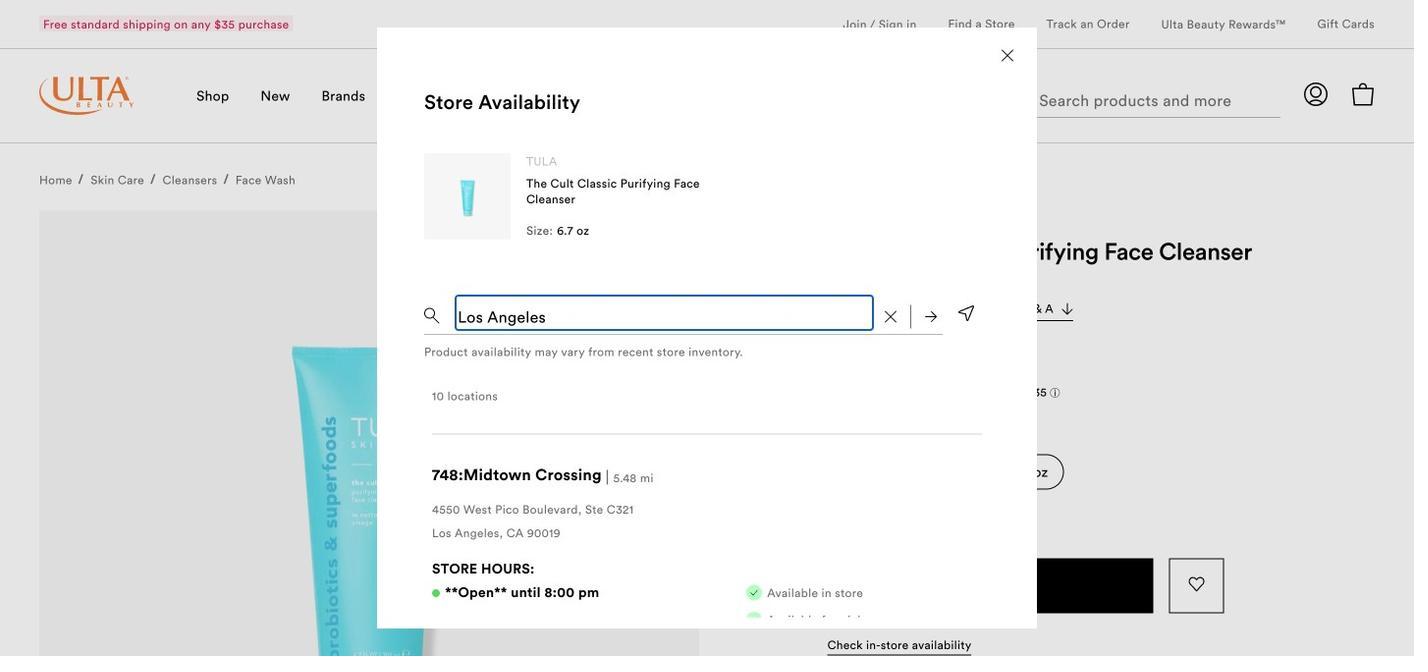 Task type: vqa. For each thing, say whether or not it's contained in the screenshot.
third "STARFILLED" Icon
yes



Task type: describe. For each thing, give the bounding box(es) containing it.
log in to your ulta account image
[[1304, 82, 1328, 106]]

Search products and more search field
[[1037, 79, 1275, 113]]

current location selected image
[[959, 306, 974, 321]]

0 items in bag image
[[1351, 82, 1375, 106]]

search for stores image
[[925, 311, 937, 323]]

Search city, state, or ZIP search field
[[456, 295, 873, 330]]

clear search image
[[885, 311, 897, 323]]

starfilled image
[[873, 303, 885, 315]]

close image
[[1002, 50, 1014, 62]]

1 starfilled image from the left
[[862, 303, 873, 315]]



Task type: locate. For each thing, give the bounding box(es) containing it.
0 horizontal spatial starfilled image
[[862, 303, 873, 315]]

starfilled image left search for stores 'image'
[[885, 303, 897, 315]]

1 horizontal spatial starfilled image
[[885, 303, 897, 315]]

withiconright image
[[1062, 303, 1073, 315]]

staroutlined image
[[897, 303, 909, 315]]

2 starfilled image from the left
[[885, 303, 897, 315]]

status
[[424, 388, 990, 656]]

starfilled image
[[862, 303, 873, 315], [885, 303, 897, 315]]

None search field
[[1006, 75, 1281, 122]]

starfilled image left clear search icon
[[862, 303, 873, 315]]



